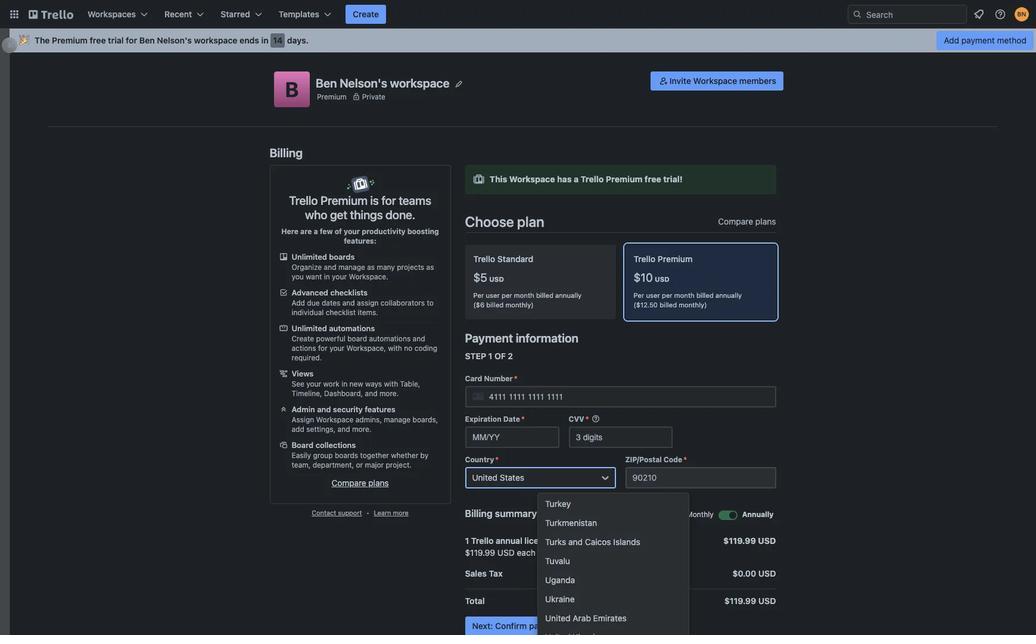 Task type: describe. For each thing, give the bounding box(es) containing it.
number
[[484, 374, 513, 383]]

0 vertical spatial ben
[[139, 35, 155, 45]]

templates
[[279, 9, 320, 19]]

for inside trello premium is for teams who get things done.
[[382, 194, 396, 207]]

per user per month billed annually ($6 billed monthly)
[[474, 292, 582, 309]]

workspace inside admin and security features assign workspace admins, manage boards, add settings, and more.
[[316, 416, 354, 425]]

back to home image
[[29, 5, 73, 24]]

($12.50
[[634, 301, 658, 309]]

method
[[998, 35, 1027, 45]]

manage inside admin and security features assign workspace admins, manage boards, add settings, and more.
[[384, 416, 411, 425]]

the
[[35, 35, 50, 45]]

more. for work
[[380, 389, 399, 398]]

emirates
[[594, 613, 627, 624]]

workspace for this
[[510, 174, 555, 184]]

* right country
[[496, 455, 499, 464]]

boosting
[[408, 227, 439, 236]]

to
[[427, 299, 434, 308]]

turkmenistan
[[546, 518, 598, 528]]

premium right b button on the top left
[[317, 92, 347, 101]]

trello for trello premium is for teams who get things done.
[[289, 194, 318, 207]]

sm image
[[658, 75, 670, 87]]

summary
[[495, 508, 537, 519]]

and down turkmenistan
[[569, 537, 583, 547]]

islands
[[614, 537, 641, 547]]

board
[[348, 334, 367, 343]]

add inside add payment method link
[[945, 35, 960, 45]]

advanced
[[292, 288, 329, 298]]

trello standard
[[474, 254, 534, 264]]

card number *
[[465, 374, 518, 383]]

templates button
[[272, 5, 339, 24]]

🎉 the premium free trial for ben nelson's workspace ends in 14 days.
[[19, 35, 309, 45]]

zip/postal
[[626, 455, 662, 464]]

14
[[273, 35, 283, 45]]

recent button
[[157, 5, 211, 24]]

1 vertical spatial automations
[[369, 334, 411, 343]]

projects
[[397, 263, 425, 272]]

trello right has
[[581, 174, 604, 184]]

manage inside the unlimited boards organize and manage as many projects as you want in your workspace.
[[339, 263, 365, 272]]

dashboard,
[[324, 389, 363, 398]]

payment inside add payment method link
[[962, 35, 996, 45]]

dates
[[322, 299, 341, 308]]

annually for $5
[[556, 292, 582, 299]]

features
[[365, 405, 396, 414]]

due
[[307, 299, 320, 308]]

and up collections
[[338, 425, 350, 434]]

for inside banner
[[126, 35, 137, 45]]

get
[[330, 208, 348, 222]]

* for zip/postal code *
[[684, 455, 687, 464]]

total
[[465, 596, 485, 606]]

trello for trello premium
[[634, 254, 656, 264]]

per user per month billed annually ($12.50 billed monthly)
[[634, 292, 742, 309]]

here are a few of your productivity boosting features:
[[282, 227, 439, 246]]

boards,
[[413, 416, 438, 425]]

sales tax
[[465, 569, 503, 579]]

2
[[508, 351, 513, 361]]

plan
[[518, 213, 545, 230]]

ben nelson's workspace
[[316, 76, 450, 90]]

starred button
[[214, 5, 269, 24]]

collaborators
[[381, 299, 425, 308]]

2 as from the left
[[427, 263, 434, 272]]

$10
[[634, 271, 653, 285]]

in inside views see your work in new ways with table, timeline, dashboard, and more.
[[342, 380, 348, 389]]

with inside views see your work in new ways with table, timeline, dashboard, and more.
[[384, 380, 398, 389]]

1 vertical spatial nelson's
[[340, 76, 388, 90]]

$0.00
[[733, 569, 757, 579]]

add payment method link
[[937, 31, 1034, 50]]

$10 usd
[[634, 271, 670, 285]]

billing summary
[[465, 508, 537, 519]]

this workspace has a trello premium free trial!
[[490, 174, 683, 184]]

invite
[[670, 76, 692, 86]]

your inside the unlimited boards organize and manage as many projects as you want in your workspace.
[[332, 272, 347, 281]]

1 trello annual license $119.99 usd each
[[465, 536, 553, 558]]

coding
[[415, 344, 438, 353]]

usd right $0.00
[[759, 569, 777, 579]]

see
[[292, 380, 305, 389]]

add payment method
[[945, 35, 1027, 45]]

features:
[[344, 237, 377, 246]]

2 vertical spatial $119.99
[[725, 596, 757, 606]]

united states
[[473, 473, 525, 483]]

choose plan
[[465, 213, 545, 230]]

user for $5
[[486, 292, 500, 299]]

trello inside 1 trello annual license $119.99 usd each
[[472, 536, 494, 546]]

united arab emirates
[[546, 613, 627, 624]]

1 horizontal spatial plans
[[756, 216, 777, 227]]

members
[[740, 76, 777, 86]]

payment information step 1 of 2
[[465, 331, 579, 361]]

admin and security features assign workspace admins, manage boards, add settings, and more.
[[292, 405, 438, 434]]

group
[[313, 451, 333, 460]]

together
[[360, 451, 389, 460]]

is
[[371, 194, 379, 207]]

$0.00 usd
[[733, 569, 777, 579]]

annually
[[743, 510, 774, 519]]

0 vertical spatial compare plans link
[[719, 216, 777, 228]]

confirm
[[496, 621, 527, 631]]

few
[[320, 227, 333, 236]]

uganda
[[546, 575, 575, 585]]

date
[[504, 415, 520, 424]]

usd down $0.00 usd
[[759, 596, 777, 606]]

code
[[664, 455, 683, 464]]

starred
[[221, 9, 250, 19]]

boards inside board collections easily group boards together whether by team, department, or major project.
[[335, 451, 358, 460]]

b button
[[274, 72, 310, 107]]

1 as from the left
[[367, 263, 375, 272]]

confetti image
[[19, 35, 30, 45]]

items.
[[358, 308, 379, 317]]

table,
[[400, 380, 421, 389]]

month for $10
[[675, 292, 695, 299]]

user for $10
[[647, 292, 661, 299]]

add inside advanced checklists add due dates and assign collaborators to individual checklist items.
[[292, 299, 305, 308]]

your inside here are a few of your productivity boosting features:
[[344, 227, 360, 236]]

premium inside banner
[[52, 35, 88, 45]]

1 horizontal spatial workspace
[[390, 76, 450, 90]]

contact support · learn more
[[312, 508, 409, 518]]

0 vertical spatial $119.99 usd
[[724, 536, 777, 546]]

billing for billing
[[270, 146, 303, 160]]

free inside banner
[[90, 35, 106, 45]]

and inside views see your work in new ways with table, timeline, dashboard, and more.
[[365, 389, 378, 398]]

open information menu image
[[995, 8, 1007, 20]]

trial!
[[664, 174, 683, 184]]

many
[[377, 263, 395, 272]]

tax
[[489, 569, 503, 579]]

new
[[350, 380, 364, 389]]

of for information
[[495, 351, 506, 361]]

1 vertical spatial compare
[[332, 478, 367, 488]]

with inside unlimited automations create powerful board automations and actions for your workspace, with no coding required.
[[388, 344, 402, 353]]

information
[[516, 331, 579, 345]]

unlimited for unlimited automations
[[292, 324, 327, 333]]

payment
[[465, 331, 513, 345]]

tuvalu
[[546, 556, 571, 566]]

$5 usd
[[474, 271, 504, 285]]

settings,
[[307, 425, 336, 434]]

next:
[[473, 621, 493, 631]]

team,
[[292, 461, 311, 470]]

no
[[404, 344, 413, 353]]



Task type: locate. For each thing, give the bounding box(es) containing it.
compare
[[719, 216, 754, 227], [332, 478, 367, 488]]

per down $5 usd
[[502, 292, 513, 299]]

billing
[[270, 146, 303, 160], [465, 508, 493, 519]]

automations up the no
[[369, 334, 411, 343]]

nelson's up private
[[340, 76, 388, 90]]

1 vertical spatial $119.99
[[465, 548, 496, 558]]

1 horizontal spatial create
[[353, 9, 379, 19]]

1 vertical spatial compare plans
[[332, 478, 389, 488]]

support
[[338, 509, 362, 517]]

0 horizontal spatial as
[[367, 263, 375, 272]]

$119.99 usd down $0.00 usd
[[725, 596, 777, 606]]

user inside per user per month billed annually ($12.50 billed monthly)
[[647, 292, 661, 299]]

and up settings, on the left of page
[[317, 405, 331, 414]]

$119.99 down annually
[[724, 536, 757, 546]]

your inside views see your work in new ways with table, timeline, dashboard, and more.
[[307, 380, 321, 389]]

1 horizontal spatial as
[[427, 263, 434, 272]]

1 vertical spatial plans
[[369, 478, 389, 488]]

1 horizontal spatial united
[[546, 613, 571, 624]]

0 horizontal spatial nelson's
[[157, 35, 192, 45]]

in left the 14 on the left top of the page
[[262, 35, 269, 45]]

* right code
[[684, 455, 687, 464]]

2 vertical spatial workspace
[[316, 416, 354, 425]]

1 vertical spatial workspace
[[390, 76, 450, 90]]

user inside per user per month billed annually ($6 billed monthly)
[[486, 292, 500, 299]]

annually for $10
[[716, 292, 742, 299]]

add down search field
[[945, 35, 960, 45]]

add
[[292, 425, 305, 434]]

trello left 'annual'
[[472, 536, 494, 546]]

more. inside admin and security features assign workspace admins, manage boards, add settings, and more.
[[352, 425, 372, 434]]

usd inside $10 usd
[[655, 276, 670, 283]]

boards inside the unlimited boards organize and manage as many projects as you want in your workspace.
[[329, 252, 355, 262]]

your inside unlimited automations create powerful board automations and actions for your workspace, with no coding required.
[[330, 344, 345, 353]]

1 horizontal spatial a
[[574, 174, 579, 184]]

1 vertical spatial billing
[[465, 508, 493, 519]]

0 vertical spatial workspace
[[694, 76, 738, 86]]

your up "timeline," on the bottom of page
[[307, 380, 321, 389]]

0 vertical spatial boards
[[329, 252, 355, 262]]

admins,
[[356, 416, 382, 425]]

monthly) right ($12.50 on the top right
[[679, 301, 707, 309]]

per for $10
[[662, 292, 673, 299]]

of inside here are a few of your productivity boosting features:
[[335, 227, 342, 236]]

a inside here are a few of your productivity boosting features:
[[314, 227, 318, 236]]

board collections easily group boards together whether by team, department, or major project.
[[292, 441, 429, 470]]

learn more link
[[374, 509, 409, 518]]

states
[[500, 473, 525, 483]]

unlimited for unlimited boards
[[292, 252, 327, 262]]

1 vertical spatial 1
[[465, 536, 469, 546]]

here
[[282, 227, 299, 236]]

ben right b
[[316, 76, 337, 90]]

usd down 'annual'
[[498, 548, 515, 558]]

month for $5
[[514, 292, 535, 299]]

1 horizontal spatial manage
[[384, 416, 411, 425]]

0 vertical spatial nelson's
[[157, 35, 192, 45]]

add up individual
[[292, 299, 305, 308]]

1 horizontal spatial payment
[[962, 35, 996, 45]]

0 vertical spatial compare plans
[[719, 216, 777, 227]]

0 horizontal spatial create
[[292, 334, 314, 343]]

nelson's inside banner
[[157, 35, 192, 45]]

unlimited boards organize and manage as many projects as you want in your workspace.
[[292, 252, 434, 281]]

per for $5
[[474, 292, 484, 299]]

and inside advanced checklists add due dates and assign collaborators to individual checklist items.
[[343, 299, 355, 308]]

per for $10
[[634, 292, 645, 299]]

monthly) inside per user per month billed annually ($6 billed monthly)
[[506, 301, 534, 309]]

0 horizontal spatial ben
[[139, 35, 155, 45]]

board
[[292, 441, 314, 450]]

a right has
[[574, 174, 579, 184]]

has
[[557, 174, 572, 184]]

banner containing 🎉
[[10, 29, 1037, 52]]

2 unlimited from the top
[[292, 324, 327, 333]]

usd inside $5 usd
[[490, 276, 504, 283]]

trello up $5
[[474, 254, 496, 264]]

0 vertical spatial a
[[574, 174, 579, 184]]

per for $5
[[502, 292, 513, 299]]

invite workspace members
[[670, 76, 777, 86]]

monthly
[[687, 510, 714, 519]]

0 horizontal spatial compare
[[332, 478, 367, 488]]

of inside payment information step 1 of 2
[[495, 351, 506, 361]]

ben right trial
[[139, 35, 155, 45]]

1 horizontal spatial monthly)
[[679, 301, 707, 309]]

this
[[490, 174, 508, 184]]

2 horizontal spatial in
[[342, 380, 348, 389]]

1 vertical spatial free
[[645, 174, 662, 184]]

* for card number *
[[514, 374, 518, 383]]

checklists
[[331, 288, 368, 298]]

·
[[367, 508, 369, 518]]

license
[[525, 536, 553, 546]]

in right want
[[324, 272, 330, 281]]

premium inside trello premium is for teams who get things done.
[[321, 194, 368, 207]]

2 monthly) from the left
[[679, 301, 707, 309]]

ukraine
[[546, 594, 575, 604]]

annually inside per user per month billed annually ($12.50 billed monthly)
[[716, 292, 742, 299]]

trello up who
[[289, 194, 318, 207]]

of left 2
[[495, 351, 506, 361]]

of right few
[[335, 227, 342, 236]]

workspace down security
[[316, 416, 354, 425]]

1 per from the left
[[474, 292, 484, 299]]

per down $10 usd
[[662, 292, 673, 299]]

trello for trello standard
[[474, 254, 496, 264]]

0 horizontal spatial united
[[473, 473, 498, 483]]

ben nelson (bennelson96) image
[[1015, 7, 1030, 21]]

unlimited up organize
[[292, 252, 327, 262]]

premium right the
[[52, 35, 88, 45]]

united down ukraine
[[546, 613, 571, 624]]

more. down ways
[[380, 389, 399, 398]]

your up features:
[[344, 227, 360, 236]]

admin
[[292, 405, 315, 414]]

and inside the unlimited boards organize and manage as many projects as you want in your workspace.
[[324, 263, 337, 272]]

1 horizontal spatial in
[[324, 272, 330, 281]]

0 horizontal spatial 1
[[465, 536, 469, 546]]

0 horizontal spatial free
[[90, 35, 106, 45]]

2 month from the left
[[675, 292, 695, 299]]

banner
[[10, 29, 1037, 52]]

0 vertical spatial united
[[473, 473, 498, 483]]

and down checklists
[[343, 299, 355, 308]]

0 vertical spatial free
[[90, 35, 106, 45]]

united down country *
[[473, 473, 498, 483]]

* for expiration date *
[[522, 415, 525, 424]]

1 horizontal spatial month
[[675, 292, 695, 299]]

as up workspace. in the top left of the page
[[367, 263, 375, 272]]

0 vertical spatial workspace
[[194, 35, 238, 45]]

timeline,
[[292, 389, 322, 398]]

1 vertical spatial compare plans link
[[332, 478, 389, 488]]

unlimited inside unlimited automations create powerful board automations and actions for your workspace, with no coding required.
[[292, 324, 327, 333]]

month
[[514, 292, 535, 299], [675, 292, 695, 299]]

1 vertical spatial ben
[[316, 76, 337, 90]]

payment inside next: confirm payment button
[[529, 621, 564, 631]]

usd down annually
[[759, 536, 777, 546]]

ends
[[240, 35, 259, 45]]

* right number
[[514, 374, 518, 383]]

usd right $10
[[655, 276, 670, 283]]

1 vertical spatial with
[[384, 380, 398, 389]]

want
[[306, 272, 322, 281]]

contact
[[312, 509, 336, 517]]

cvv *
[[569, 415, 589, 424]]

0 notifications image
[[972, 7, 987, 21]]

search image
[[853, 10, 863, 19]]

1 annually from the left
[[556, 292, 582, 299]]

1 vertical spatial of
[[495, 351, 506, 361]]

1 inside 1 trello annual license $119.99 usd each
[[465, 536, 469, 546]]

free left trial!
[[645, 174, 662, 184]]

more. inside views see your work in new ways with table, timeline, dashboard, and more.
[[380, 389, 399, 398]]

who
[[305, 208, 328, 222]]

$119.99 down $0.00
[[725, 596, 757, 606]]

workspace
[[694, 76, 738, 86], [510, 174, 555, 184], [316, 416, 354, 425]]

1 user from the left
[[486, 292, 500, 299]]

($6
[[474, 301, 485, 309]]

per inside per user per month billed annually ($6 billed monthly)
[[474, 292, 484, 299]]

workspace for invite
[[694, 76, 738, 86]]

usd right $5
[[490, 276, 504, 283]]

2 per from the left
[[634, 292, 645, 299]]

1 per from the left
[[502, 292, 513, 299]]

2 per from the left
[[662, 292, 673, 299]]

1 vertical spatial a
[[314, 227, 318, 236]]

unlimited down individual
[[292, 324, 327, 333]]

compare plans link
[[719, 216, 777, 228], [332, 478, 389, 488]]

next: confirm payment button
[[465, 617, 571, 636]]

per
[[474, 292, 484, 299], [634, 292, 645, 299]]

step
[[465, 351, 487, 361]]

with left the no
[[388, 344, 402, 353]]

and up the coding
[[413, 334, 425, 343]]

billing for billing summary
[[465, 508, 493, 519]]

1 horizontal spatial 1
[[489, 351, 493, 361]]

$119.99 usd down annually
[[724, 536, 777, 546]]

month down trello premium
[[675, 292, 695, 299]]

0 vertical spatial manage
[[339, 263, 365, 272]]

1 unlimited from the top
[[292, 252, 327, 262]]

1 horizontal spatial compare plans
[[719, 216, 777, 227]]

0 vertical spatial in
[[262, 35, 269, 45]]

90210 text field
[[626, 467, 777, 489]]

assign
[[357, 299, 379, 308]]

more. for features
[[352, 425, 372, 434]]

1 right the step
[[489, 351, 493, 361]]

0 vertical spatial create
[[353, 9, 379, 19]]

0 horizontal spatial a
[[314, 227, 318, 236]]

1 vertical spatial $119.99 usd
[[725, 596, 777, 606]]

1 vertical spatial for
[[382, 194, 396, 207]]

1 vertical spatial payment
[[529, 621, 564, 631]]

premium up get
[[321, 194, 368, 207]]

switch to… image
[[8, 8, 20, 20]]

nelson's down recent
[[157, 35, 192, 45]]

department,
[[313, 461, 354, 470]]

1 horizontal spatial add
[[945, 35, 960, 45]]

0 vertical spatial for
[[126, 35, 137, 45]]

next: confirm payment
[[473, 621, 564, 631]]

1 vertical spatial united
[[546, 613, 571, 624]]

0 vertical spatial $119.99
[[724, 536, 757, 546]]

expiration date *
[[465, 415, 525, 424]]

0 vertical spatial compare
[[719, 216, 754, 227]]

views see your work in new ways with table, timeline, dashboard, and more.
[[292, 369, 421, 398]]

done.
[[386, 208, 416, 222]]

workspace left has
[[510, 174, 555, 184]]

and
[[324, 263, 337, 272], [343, 299, 355, 308], [413, 334, 425, 343], [365, 389, 378, 398], [317, 405, 331, 414], [338, 425, 350, 434], [569, 537, 583, 547]]

1 horizontal spatial free
[[645, 174, 662, 184]]

manage down features
[[384, 416, 411, 425]]

with
[[388, 344, 402, 353], [384, 380, 398, 389]]

0 horizontal spatial user
[[486, 292, 500, 299]]

and down ways
[[365, 389, 378, 398]]

boards down features:
[[329, 252, 355, 262]]

trello inside trello premium is for teams who get things done.
[[289, 194, 318, 207]]

things
[[350, 208, 383, 222]]

workspace inside button
[[694, 76, 738, 86]]

unlimited
[[292, 252, 327, 262], [292, 324, 327, 333]]

per inside per user per month billed annually ($6 billed monthly)
[[502, 292, 513, 299]]

for inside unlimited automations create powerful board automations and actions for your workspace, with no coding required.
[[318, 344, 328, 353]]

1 monthly) from the left
[[506, 301, 534, 309]]

whether
[[391, 451, 419, 460]]

payment down ukraine
[[529, 621, 564, 631]]

0 horizontal spatial of
[[335, 227, 342, 236]]

user down $5 usd
[[486, 292, 500, 299]]

0 horizontal spatial billing
[[270, 146, 303, 160]]

1 horizontal spatial of
[[495, 351, 506, 361]]

1 vertical spatial create
[[292, 334, 314, 343]]

free left trial
[[90, 35, 106, 45]]

1 vertical spatial add
[[292, 299, 305, 308]]

0 horizontal spatial per
[[502, 292, 513, 299]]

0 horizontal spatial add
[[292, 299, 305, 308]]

1 vertical spatial manage
[[384, 416, 411, 425]]

0 vertical spatial automations
[[329, 324, 375, 333]]

annually inside per user per month billed annually ($6 billed monthly)
[[556, 292, 582, 299]]

1 horizontal spatial billing
[[465, 508, 493, 519]]

turkey
[[546, 499, 571, 509]]

2 annually from the left
[[716, 292, 742, 299]]

more.
[[380, 389, 399, 398], [352, 425, 372, 434]]

b
[[285, 77, 299, 101]]

1 horizontal spatial ben
[[316, 76, 337, 90]]

teams
[[399, 194, 432, 207]]

0 horizontal spatial workspace
[[194, 35, 238, 45]]

usd inside 1 trello annual license $119.99 usd each
[[498, 548, 515, 558]]

0 vertical spatial with
[[388, 344, 402, 353]]

in up dashboard, on the left bottom of the page
[[342, 380, 348, 389]]

monthly) inside per user per month billed annually ($12.50 billed monthly)
[[679, 301, 707, 309]]

unlimited inside the unlimited boards organize and manage as many projects as you want in your workspace.
[[292, 252, 327, 262]]

0 horizontal spatial payment
[[529, 621, 564, 631]]

workspace.
[[349, 272, 389, 281]]

0 vertical spatial unlimited
[[292, 252, 327, 262]]

compare plans
[[719, 216, 777, 227], [332, 478, 389, 488]]

as right projects
[[427, 263, 434, 272]]

manage
[[339, 263, 365, 272], [384, 416, 411, 425]]

1 horizontal spatial nelson's
[[340, 76, 388, 90]]

1 up sales
[[465, 536, 469, 546]]

premium
[[52, 35, 88, 45], [317, 92, 347, 101], [606, 174, 643, 184], [321, 194, 368, 207], [658, 254, 693, 264]]

0 horizontal spatial plans
[[369, 478, 389, 488]]

united for united states
[[473, 473, 498, 483]]

with right ways
[[384, 380, 398, 389]]

learn
[[374, 509, 391, 517]]

workspace inside banner
[[194, 35, 238, 45]]

turks
[[546, 537, 567, 547]]

trello
[[581, 174, 604, 184], [289, 194, 318, 207], [474, 254, 496, 264], [634, 254, 656, 264], [472, 536, 494, 546]]

of
[[335, 227, 342, 236], [495, 351, 506, 361]]

per inside per user per month billed annually ($12.50 billed monthly)
[[662, 292, 673, 299]]

in inside the unlimited boards organize and manage as many projects as you want in your workspace.
[[324, 272, 330, 281]]

0 horizontal spatial for
[[126, 35, 137, 45]]

or
[[356, 461, 363, 470]]

1 vertical spatial boards
[[335, 451, 358, 460]]

1 vertical spatial in
[[324, 272, 330, 281]]

1 vertical spatial workspace
[[510, 174, 555, 184]]

private
[[362, 92, 386, 101]]

1 horizontal spatial workspace
[[510, 174, 555, 184]]

1 vertical spatial more.
[[352, 425, 372, 434]]

Search field
[[863, 5, 967, 23]]

more
[[393, 509, 409, 517]]

per up ($6
[[474, 292, 484, 299]]

0 horizontal spatial more.
[[352, 425, 372, 434]]

0 horizontal spatial month
[[514, 292, 535, 299]]

month inside per user per month billed annually ($12.50 billed monthly)
[[675, 292, 695, 299]]

workspace right invite
[[694, 76, 738, 86]]

powerful
[[316, 334, 346, 343]]

month inside per user per month billed annually ($6 billed monthly)
[[514, 292, 535, 299]]

$119.99 up sales tax
[[465, 548, 496, 558]]

0 horizontal spatial compare plans
[[332, 478, 389, 488]]

automations up board
[[329, 324, 375, 333]]

premium left trial!
[[606, 174, 643, 184]]

per up ($12.50 on the top right
[[634, 292, 645, 299]]

0 horizontal spatial compare plans link
[[332, 478, 389, 488]]

0 horizontal spatial workspace
[[316, 416, 354, 425]]

for right trial
[[126, 35, 137, 45]]

manage up workspace. in the top left of the page
[[339, 263, 365, 272]]

2 horizontal spatial workspace
[[694, 76, 738, 86]]

usd
[[490, 276, 504, 283], [655, 276, 670, 283], [759, 536, 777, 546], [498, 548, 515, 558], [759, 569, 777, 579], [759, 596, 777, 606]]

$119.99
[[724, 536, 757, 546], [465, 548, 496, 558], [725, 596, 757, 606]]

united for united arab emirates
[[546, 613, 571, 624]]

contact support link
[[312, 509, 362, 518]]

payment down 0 notifications icon
[[962, 35, 996, 45]]

turks and caicos islands
[[546, 537, 641, 547]]

productivity
[[362, 227, 406, 236]]

monthly) for $5
[[506, 301, 534, 309]]

and inside unlimited automations create powerful board automations and actions for your workspace, with no coding required.
[[413, 334, 425, 343]]

per inside per user per month billed annually ($12.50 billed monthly)
[[634, 292, 645, 299]]

your down powerful
[[330, 344, 345, 353]]

create inside unlimited automations create powerful board automations and actions for your workspace, with no coding required.
[[292, 334, 314, 343]]

1 horizontal spatial more.
[[380, 389, 399, 398]]

create inside button
[[353, 9, 379, 19]]

0 horizontal spatial annually
[[556, 292, 582, 299]]

each
[[517, 548, 536, 558]]

trello up $10
[[634, 254, 656, 264]]

your up checklists
[[332, 272, 347, 281]]

and right organize
[[324, 263, 337, 272]]

for right is
[[382, 194, 396, 207]]

boards down collections
[[335, 451, 358, 460]]

1 horizontal spatial annually
[[716, 292, 742, 299]]

1 horizontal spatial for
[[318, 344, 328, 353]]

plans
[[756, 216, 777, 227], [369, 478, 389, 488]]

workspaces button
[[80, 5, 155, 24]]

zip/postal code *
[[626, 455, 687, 464]]

1 horizontal spatial per
[[662, 292, 673, 299]]

1 vertical spatial unlimited
[[292, 324, 327, 333]]

* right date
[[522, 415, 525, 424]]

monthly) right ($6
[[506, 301, 534, 309]]

caicos
[[585, 537, 612, 547]]

you
[[292, 272, 304, 281]]

monthly) for $10
[[679, 301, 707, 309]]

easily
[[292, 451, 311, 460]]

for down powerful
[[318, 344, 328, 353]]

1 month from the left
[[514, 292, 535, 299]]

2 user from the left
[[647, 292, 661, 299]]

payment
[[962, 35, 996, 45], [529, 621, 564, 631]]

0 vertical spatial more.
[[380, 389, 399, 398]]

boards
[[329, 252, 355, 262], [335, 451, 358, 460]]

open cvv tooltip image
[[592, 415, 600, 423]]

in inside banner
[[262, 35, 269, 45]]

0 horizontal spatial manage
[[339, 263, 365, 272]]

1 inside payment information step 1 of 2
[[489, 351, 493, 361]]

of for are
[[335, 227, 342, 236]]

* left open cvv tooltip image
[[586, 415, 589, 424]]

invite workspace members button
[[651, 72, 784, 91]]

a right the are
[[314, 227, 318, 236]]

premium up $10 usd
[[658, 254, 693, 264]]

user up ($12.50 on the top right
[[647, 292, 661, 299]]

$119.99 inside 1 trello annual license $119.99 usd each
[[465, 548, 496, 558]]

more. down admins,
[[352, 425, 372, 434]]

0 horizontal spatial in
[[262, 35, 269, 45]]

primary element
[[0, 0, 1037, 29]]

create button
[[346, 5, 386, 24]]

1 horizontal spatial compare
[[719, 216, 754, 227]]

0 vertical spatial payment
[[962, 35, 996, 45]]

month down standard
[[514, 292, 535, 299]]



Task type: vqa. For each thing, say whether or not it's contained in the screenshot.
the right add a card
no



